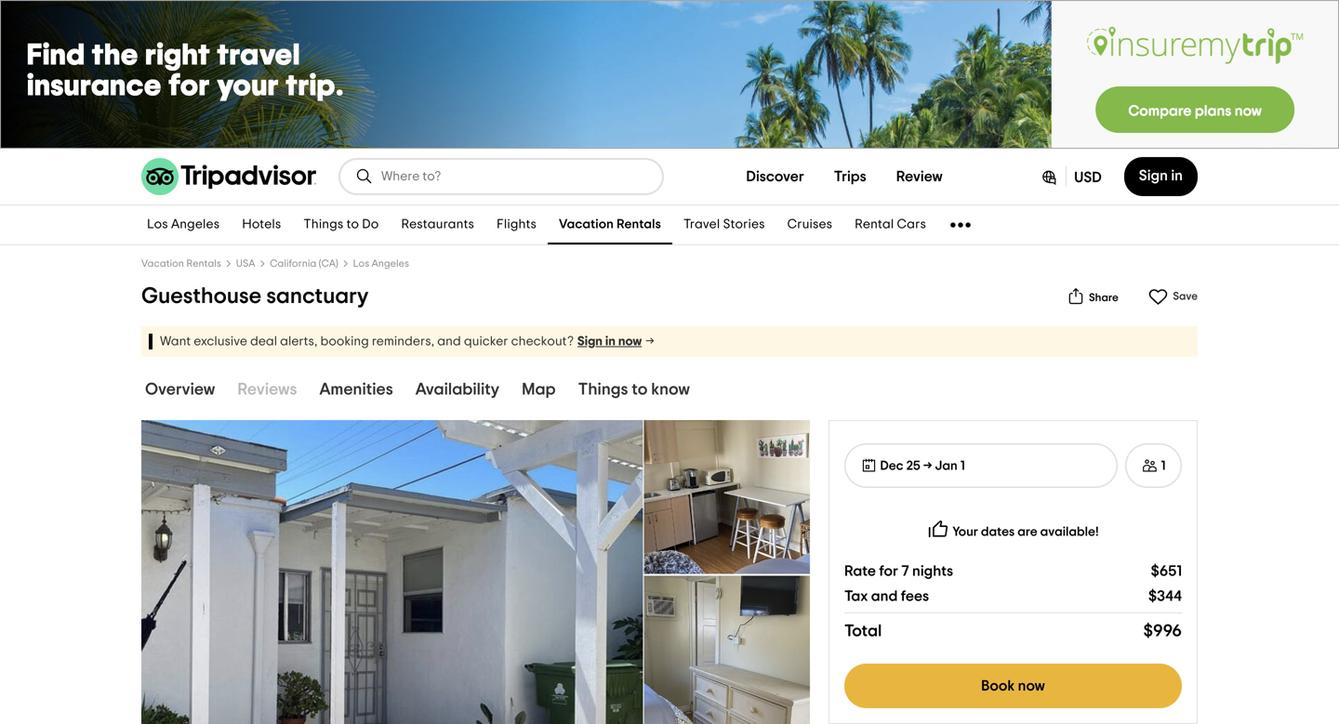 Task type: locate. For each thing, give the bounding box(es) containing it.
los angeles down do
[[353, 259, 409, 269]]

trips button
[[819, 158, 882, 195]]

availability button
[[412, 376, 503, 409]]

0 horizontal spatial los
[[147, 218, 168, 231]]

to left do
[[347, 218, 359, 231]]

usd
[[1074, 170, 1102, 185]]

usd button
[[1025, 157, 1117, 196]]

stories
[[723, 218, 765, 231]]

tab list containing overview
[[119, 372, 1220, 413]]

1 vertical spatial →
[[924, 460, 933, 473]]

terrace/patio image
[[141, 420, 643, 725]]

your
[[953, 526, 978, 539]]

now
[[618, 335, 642, 348], [1018, 679, 1045, 694]]

1 horizontal spatial vacation
[[559, 218, 614, 231]]

things down sign in now link
[[578, 381, 628, 398]]

to left know
[[632, 381, 648, 398]]

amenities
[[319, 381, 393, 398]]

0 horizontal spatial to
[[347, 218, 359, 231]]

and down for
[[871, 589, 898, 604]]

None search field
[[340, 160, 662, 193]]

1 horizontal spatial vacation rentals
[[559, 218, 661, 231]]

1 horizontal spatial in
[[1171, 168, 1183, 183]]

1 vertical spatial in
[[605, 335, 616, 348]]

cars
[[897, 218, 926, 231]]

0 horizontal spatial now
[[618, 335, 642, 348]]

0 vertical spatial to
[[347, 218, 359, 231]]

angeles
[[171, 218, 220, 231], [372, 259, 409, 269]]

now up things to know
[[618, 335, 642, 348]]

things
[[304, 218, 344, 231], [578, 381, 628, 398]]

1 vertical spatial vacation rentals link
[[141, 259, 221, 269]]

book
[[981, 679, 1015, 694]]

0 vertical spatial sign
[[1139, 168, 1168, 183]]

rental cars link
[[844, 206, 938, 245]]

→ right 25
[[924, 460, 933, 473]]

1 horizontal spatial now
[[1018, 679, 1045, 694]]

trips
[[834, 169, 867, 184]]

0 horizontal spatial sign
[[578, 335, 603, 348]]

1 horizontal spatial and
[[871, 589, 898, 604]]

1 vertical spatial to
[[632, 381, 648, 398]]

los angeles link
[[136, 206, 231, 245], [353, 259, 409, 269]]

tripadvisor image
[[141, 158, 316, 195]]

and
[[437, 335, 461, 348], [871, 589, 898, 604]]

0 vertical spatial and
[[437, 335, 461, 348]]

angeles down tripadvisor image
[[171, 218, 220, 231]]

los angeles down tripadvisor image
[[147, 218, 220, 231]]

1 vertical spatial now
[[1018, 679, 1045, 694]]

los angeles link down tripadvisor image
[[136, 206, 231, 245]]

0 horizontal spatial angeles
[[171, 218, 220, 231]]

things for things to do
[[304, 218, 344, 231]]

book now button
[[845, 664, 1182, 709]]

things for things to know
[[578, 381, 628, 398]]

0 vertical spatial vacation
[[559, 218, 614, 231]]

1 horizontal spatial angeles
[[372, 259, 409, 269]]

amenities button
[[316, 376, 397, 409]]

$344
[[1149, 589, 1182, 604]]

0 vertical spatial los angeles
[[147, 218, 220, 231]]

guesthouse
[[141, 286, 262, 308]]

rentals left travel
[[617, 218, 661, 231]]

things up (ca)
[[304, 218, 344, 231]]

california (ca) link
[[270, 259, 338, 269]]

now right book
[[1018, 679, 1045, 694]]

1 horizontal spatial los angeles
[[353, 259, 409, 269]]

0 vertical spatial los angeles link
[[136, 206, 231, 245]]

los angeles
[[147, 218, 220, 231], [353, 259, 409, 269]]

in up things to know
[[605, 335, 616, 348]]

1 horizontal spatial rentals
[[617, 218, 661, 231]]

1 vertical spatial things
[[578, 381, 628, 398]]

travel
[[684, 218, 720, 231]]

los
[[147, 218, 168, 231], [353, 259, 369, 269]]

now inside button
[[1018, 679, 1045, 694]]

0 vertical spatial los
[[147, 218, 168, 231]]

1 vertical spatial los angeles link
[[353, 259, 409, 269]]

0 vertical spatial things
[[304, 218, 344, 231]]

0 vertical spatial →
[[646, 335, 655, 348]]

1 vertical spatial rentals
[[186, 259, 221, 269]]

rental
[[855, 218, 894, 231]]

0 horizontal spatial things
[[304, 218, 344, 231]]

hotels
[[242, 218, 281, 231]]

usa
[[236, 259, 255, 269]]

0 horizontal spatial los angeles
[[147, 218, 220, 231]]

your dates are available!
[[953, 526, 1099, 539]]

→ up things to know
[[646, 335, 655, 348]]

los up guesthouse
[[147, 218, 168, 231]]

in
[[1171, 168, 1183, 183], [605, 335, 616, 348]]

25
[[907, 460, 921, 473]]

1 horizontal spatial sign
[[1139, 168, 1168, 183]]

do
[[362, 218, 379, 231]]

restaurants
[[401, 218, 474, 231]]

vacation rentals
[[559, 218, 661, 231], [141, 259, 221, 269]]

1
[[961, 460, 965, 473], [1161, 460, 1166, 473]]

0 horizontal spatial vacation
[[141, 259, 184, 269]]

restaurants link
[[390, 206, 486, 245]]

jan
[[935, 460, 958, 473]]

vacation rentals up guesthouse
[[141, 259, 221, 269]]

0 horizontal spatial 1
[[961, 460, 965, 473]]

vacation right 'flights'
[[559, 218, 614, 231]]

advertisement region
[[0, 0, 1339, 149]]

usa link
[[236, 259, 255, 269]]

and left quicker
[[437, 335, 461, 348]]

1 horizontal spatial vacation rentals link
[[548, 206, 672, 245]]

los angeles link down do
[[353, 259, 409, 269]]

in right usd
[[1171, 168, 1183, 183]]

0 vertical spatial vacation rentals
[[559, 218, 661, 231]]

1 horizontal spatial los
[[353, 259, 369, 269]]

0 vertical spatial vacation rentals link
[[548, 206, 672, 245]]

reminders,
[[372, 335, 435, 348]]

to inside button
[[632, 381, 648, 398]]

share button
[[1062, 282, 1125, 312]]

1 vertical spatial sign
[[578, 335, 603, 348]]

0 vertical spatial angeles
[[171, 218, 220, 231]]

→
[[646, 335, 655, 348], [924, 460, 933, 473]]

things inside button
[[578, 381, 628, 398]]

travel stories link
[[672, 206, 776, 245]]

discover button
[[732, 158, 819, 195]]

travel stories
[[684, 218, 765, 231]]

quicker
[[464, 335, 508, 348]]

vacation rentals link up guesthouse
[[141, 259, 221, 269]]

book now
[[981, 679, 1045, 694]]

1 horizontal spatial things
[[578, 381, 628, 398]]

los right (ca)
[[353, 259, 369, 269]]

to
[[347, 218, 359, 231], [632, 381, 648, 398]]

0 horizontal spatial vacation rentals
[[141, 259, 221, 269]]

sign right usd
[[1139, 168, 1168, 183]]

(ca)
[[319, 259, 338, 269]]

vacation rentals left travel
[[559, 218, 661, 231]]

to for do
[[347, 218, 359, 231]]

want
[[160, 335, 191, 348]]

vacation up guesthouse
[[141, 259, 184, 269]]

exclusive
[[194, 335, 247, 348]]

angeles down do
[[372, 259, 409, 269]]

0 vertical spatial now
[[618, 335, 642, 348]]

rentals up guesthouse
[[186, 259, 221, 269]]

0 horizontal spatial in
[[605, 335, 616, 348]]

sign
[[1139, 168, 1168, 183], [578, 335, 603, 348]]

1 horizontal spatial to
[[632, 381, 648, 398]]

0 vertical spatial rentals
[[617, 218, 661, 231]]

sign right 'checkout?' at the left of page
[[578, 335, 603, 348]]

tab list
[[119, 372, 1220, 413]]

1 vertical spatial vacation rentals
[[141, 259, 221, 269]]

1 horizontal spatial 1
[[1161, 460, 1166, 473]]

rentals
[[617, 218, 661, 231], [186, 259, 221, 269]]

vacation rentals link left travel
[[548, 206, 672, 245]]

vacation rentals link
[[548, 206, 672, 245], [141, 259, 221, 269]]

rate for 7 nights
[[845, 564, 954, 579]]

1 horizontal spatial →
[[924, 460, 933, 473]]

vacation
[[559, 218, 614, 231], [141, 259, 184, 269]]

rate
[[845, 564, 876, 579]]



Task type: describe. For each thing, give the bounding box(es) containing it.
1 1 from the left
[[961, 460, 965, 473]]

sign in now link
[[574, 335, 646, 348]]

map button
[[518, 376, 560, 409]]

total
[[845, 623, 882, 640]]

save button
[[1147, 282, 1198, 312]]

1 vertical spatial los angeles
[[353, 259, 409, 269]]

sign in
[[1139, 168, 1183, 183]]

availability
[[416, 381, 500, 398]]

1 button
[[1126, 444, 1182, 488]]

california (ca)
[[270, 259, 338, 269]]

nights
[[913, 564, 954, 579]]

overview
[[145, 381, 215, 398]]

1 vertical spatial angeles
[[372, 259, 409, 269]]

dates
[[981, 526, 1015, 539]]

$651
[[1151, 564, 1182, 579]]

tax and fees
[[845, 589, 929, 604]]

know
[[651, 381, 690, 398]]

available!
[[1041, 526, 1099, 539]]

→ inside popup button
[[924, 460, 933, 473]]

0 horizontal spatial →
[[646, 335, 655, 348]]

deal
[[250, 335, 277, 348]]

7
[[902, 564, 909, 579]]

alerts,
[[280, 335, 318, 348]]

sanctuary
[[266, 286, 369, 308]]

tax
[[845, 589, 868, 604]]

flights
[[497, 218, 537, 231]]

0 vertical spatial in
[[1171, 168, 1183, 183]]

$996
[[1144, 623, 1182, 640]]

things to do link
[[292, 206, 390, 245]]

to for know
[[632, 381, 648, 398]]

overview button
[[141, 376, 219, 409]]

things to do
[[304, 218, 379, 231]]

sign in link
[[1124, 157, 1198, 196]]

0 horizontal spatial vacation rentals link
[[141, 259, 221, 269]]

0 horizontal spatial los angeles link
[[136, 206, 231, 245]]

review link
[[896, 167, 943, 186]]

discover
[[746, 169, 804, 184]]

flights link
[[486, 206, 548, 245]]

search image
[[355, 167, 374, 186]]

guesthouse sanctuary
[[141, 286, 369, 308]]

1 vertical spatial and
[[871, 589, 898, 604]]

dec 25 → jan 1 button
[[845, 444, 1118, 488]]

room image
[[644, 576, 810, 725]]

map
[[522, 381, 556, 398]]

Search search field
[[381, 168, 647, 185]]

1 vertical spatial vacation
[[141, 259, 184, 269]]

want exclusive deal alerts, booking reminders, and quicker checkout? sign in now →
[[160, 335, 655, 348]]

0 horizontal spatial rentals
[[186, 259, 221, 269]]

dec 25 → jan 1
[[880, 460, 965, 473]]

dec
[[880, 460, 904, 473]]

0 horizontal spatial and
[[437, 335, 461, 348]]

for
[[879, 564, 898, 579]]

1 horizontal spatial los angeles link
[[353, 259, 409, 269]]

cruises link
[[776, 206, 844, 245]]

rental cars
[[855, 218, 926, 231]]

review
[[896, 169, 943, 184]]

things to know
[[578, 381, 690, 398]]

are
[[1018, 526, 1038, 539]]

vacation rentals inside 'link'
[[559, 218, 661, 231]]

2 1 from the left
[[1161, 460, 1166, 473]]

save
[[1173, 291, 1198, 302]]

hotels link
[[231, 206, 292, 245]]

booking
[[320, 335, 369, 348]]

checkout?
[[511, 335, 574, 348]]

cruises
[[788, 218, 833, 231]]

fees
[[901, 589, 929, 604]]

share
[[1089, 293, 1119, 304]]

things to know button
[[575, 376, 694, 409]]

california
[[270, 259, 317, 269]]

1 vertical spatial los
[[353, 259, 369, 269]]



Task type: vqa. For each thing, say whether or not it's contained in the screenshot.
Angeles
yes



